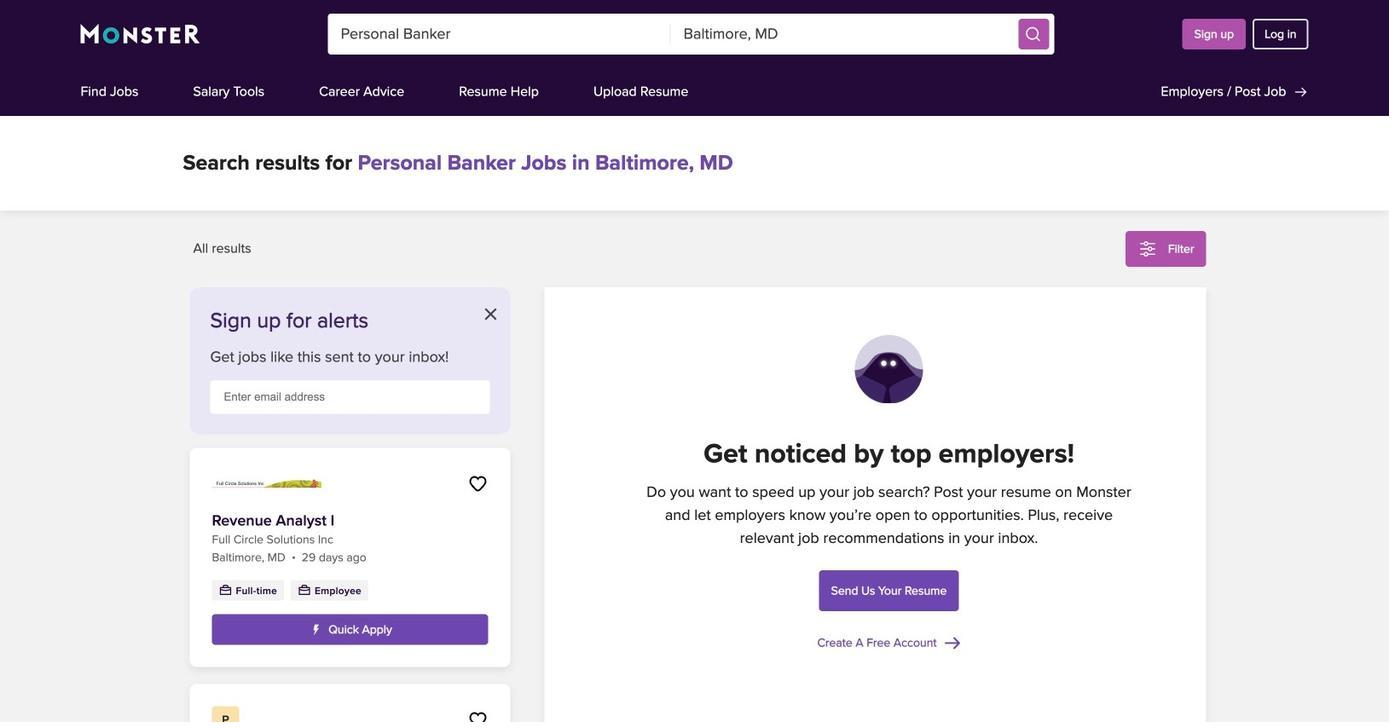 Task type: vqa. For each thing, say whether or not it's contained in the screenshot.
'save this job' icon within revenue analyst i at full circle solutions inc element
yes



Task type: locate. For each thing, give the bounding box(es) containing it.
close image
[[485, 308, 497, 320]]

filter image
[[1138, 239, 1158, 259], [1138, 239, 1158, 259]]

monster image
[[81, 24, 200, 44]]

1 save this job image from the top
[[468, 474, 488, 494]]

revenue analyst i at full circle solutions inc element
[[190, 448, 511, 668]]

Search jobs, keywords, companies search field
[[328, 14, 671, 55]]

1 vertical spatial save this job image
[[468, 710, 488, 723]]

save this job image
[[468, 474, 488, 494], [468, 710, 488, 723]]

0 vertical spatial save this job image
[[468, 474, 488, 494]]



Task type: describe. For each thing, give the bounding box(es) containing it.
full circle solutions inc logo image
[[212, 471, 323, 498]]

email address email field
[[210, 381, 490, 414]]

Enter location or "remote" search field
[[671, 14, 1014, 55]]

save this job image inside the revenue analyst i at full circle solutions inc 'element'
[[468, 474, 488, 494]]

search image
[[1025, 26, 1042, 43]]

2 save this job image from the top
[[468, 710, 488, 723]]



